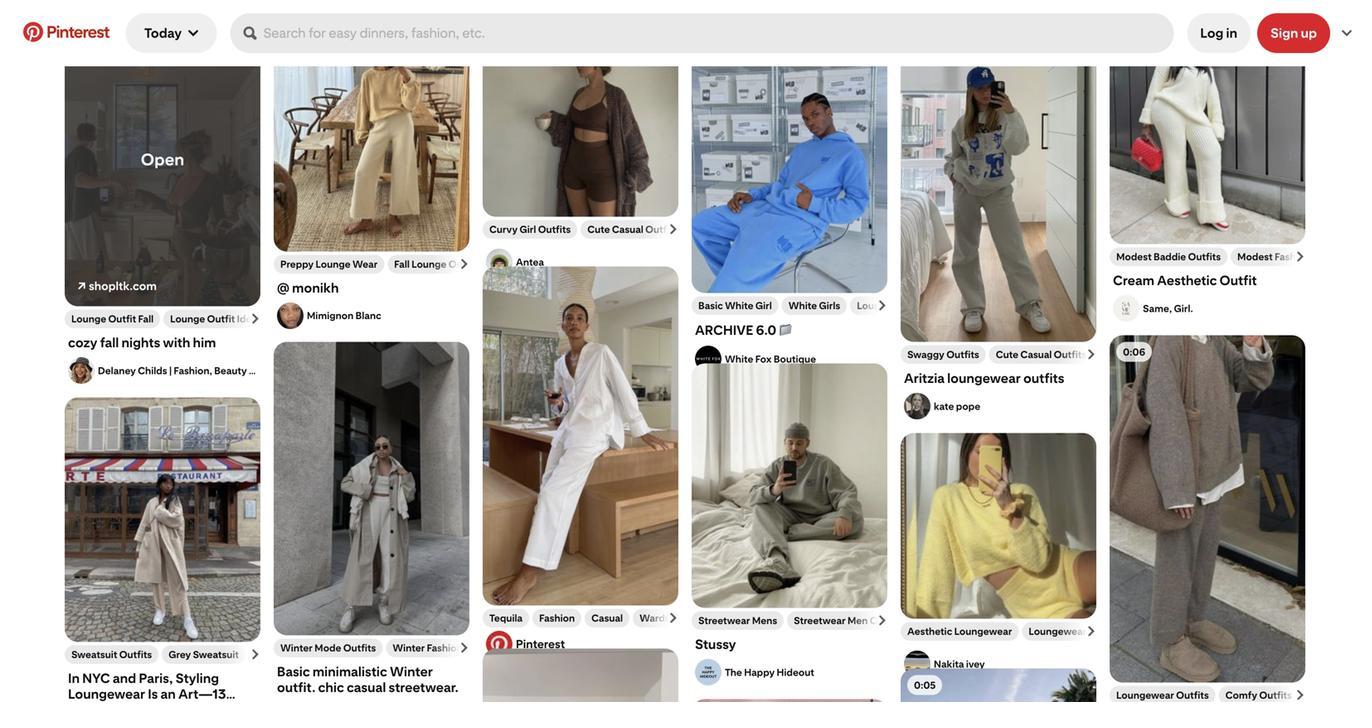 Task type: vqa. For each thing, say whether or not it's contained in the screenshot.
the leftmost the Streetwear
yes



Task type: describe. For each thing, give the bounding box(es) containing it.
streetwear mens, streetwear men outfits, mens outfits, grey tracksuit, tracksuit outfit, gray sweatpants outfit, loungewear aesthetic, mens street style winter, teenager mode image
[[692, 364, 887, 608]]

modest baddie outfits
[[1116, 251, 1221, 263]]

stussy button
[[695, 637, 884, 653]]

@ monikh
[[277, 280, 339, 296]]

scroll image for preppy lounge wear
[[459, 259, 469, 269]]

scroll image for basic white girl
[[877, 301, 887, 311]]

loungewear inside in nyc and paris, styling loungewear is an art—1
[[68, 687, 145, 702]]

archive 6.0: ready to be worn on repeat 📹 a whole new mood to take over your everyday wardrobe 📁🤍 loungewear, lounge, hoodie, sweatpants outfit, airport outfit, sweaters, lounge sets, loungewear aesthetic. basic white girl, white girls, loungewear aesthetic, back to school fits, sweatpants outfit, hottest fashion trends, on repeat, airport outfit, everyday wardrobe image
[[692, 0, 887, 293]]

winter inside basic minimalistic winter outfit. chic casual streetwear.
[[390, 664, 433, 680]]

0:05 link
[[901, 669, 1096, 702]]

lounge up cozy
[[71, 313, 106, 325]]

0 horizontal spatial fall
[[138, 313, 154, 325]]

modest for modest fashion outfits
[[1237, 251, 1273, 263]]

in
[[68, 671, 80, 687]]

same,
[[1143, 303, 1172, 315]]

fall
[[100, 335, 119, 351]]

styling
[[176, 671, 219, 687]]

white girls link
[[789, 300, 840, 312]]

basic for basic minimalistic winter outfit. chic casual streetwear.
[[277, 664, 310, 680]]

log
[[1200, 25, 1224, 41]]

Search text field
[[263, 13, 1167, 53]]

aritzia loungewear outfits
[[904, 371, 1064, 386]]

aesthetic loungewear
[[907, 626, 1012, 638]]

preppy lounge wear link
[[280, 258, 378, 270]]

with
[[163, 335, 190, 351]]

swaggy
[[907, 349, 945, 361]]

loungewear set link
[[1029, 626, 1104, 638]]

casual link
[[591, 612, 623, 625]]

cozy fall nights with him
[[68, 335, 216, 351]]

grey sweatsuit link
[[169, 649, 239, 661]]

wear
[[353, 258, 378, 270]]

preppy lounge wear
[[280, 258, 378, 270]]

men
[[848, 615, 868, 627]]

archive 6.0 📁
[[695, 323, 792, 338]]

nakita ivey image
[[904, 651, 931, 678]]

a dream in cream ☁️🤍 #aesthetic #style #aestheticstyle #fashion #womensfashion #outfit #ootd #prettyoutfits #modestfashion #styleideas #newfashion #oldmoney #iconicstyle #fashionideas #women #vibe #neutral #beige #fashionideas #whattowear #iconic #modest #outfitinspiration #styleinspo #workwear #loungewear #outfitideas #classy #trendy #outfitpost #casualoutfits #dress #skirts #heels #sneakers#crewnecksweater #sweater #acessories #creamcolor #creamwhite modest baddie outfits, modest fashion outfits, outfits black girl, curvy outfits, modest street fashion, warm outfits, dressy outfits, fall winter outfits, autumn winter fashion image
[[1110, 0, 1305, 244]]

loungewear outfits link
[[1116, 690, 1209, 702]]

white fox boutique image
[[695, 346, 722, 372]]

and
[[113, 671, 136, 687]]

sign up button
[[1257, 13, 1330, 53]]

casual for curvy girl outfits
[[612, 224, 643, 236]]

girls
[[819, 300, 840, 312]]

winter mode outfits link
[[280, 642, 376, 654]]

lounge up the @ monikh button
[[412, 258, 447, 270]]

0 vertical spatial pinterest
[[46, 22, 109, 42]]

him
[[193, 335, 216, 351]]

streetwear mens
[[698, 615, 777, 627]]

0:05 button
[[901, 669, 1096, 702]]

aritzia
[[904, 371, 945, 386]]

same, girl. image
[[1113, 295, 1140, 322]]

modest fashion outfits
[[1237, 251, 1345, 263]]

1 vertical spatial girl
[[755, 300, 772, 312]]

scroll image for sweatsuit outfits
[[250, 650, 260, 660]]

link image
[[78, 282, 85, 290]]

1 vertical spatial pinterest link
[[516, 637, 675, 651]]

lounge up monikh
[[316, 258, 351, 270]]

pinterest image
[[23, 22, 43, 42]]

scroll image for nights
[[250, 314, 260, 324]]

lounge outfit ideas
[[170, 313, 262, 325]]

fashion for winter fashion outfits
[[427, 642, 463, 654]]

curvy girl outfits link
[[489, 224, 571, 236]]

0 horizontal spatial pinterest button
[[13, 22, 119, 44]]

happy
[[744, 667, 775, 679]]

streetwear for streetwear mens
[[698, 615, 750, 627]]

delaney childs | fashion, beauty + life image
[[68, 357, 95, 384]]

today
[[144, 25, 182, 41]]

0:06 link
[[1110, 335, 1305, 683]]

1 vertical spatial aesthetic
[[907, 626, 952, 638]]

mode
[[315, 642, 341, 654]]

antea image
[[486, 249, 513, 275]]

outfit for lounge outfit fall
[[108, 313, 136, 325]]

kate pope image
[[904, 393, 931, 420]]

2 vertical spatial casual
[[591, 612, 623, 625]]

grey sweatsuit
[[169, 649, 239, 661]]

tequila
[[489, 612, 523, 625]]

scroll image for outfit
[[1295, 252, 1305, 262]]

scroll image for tequila
[[668, 613, 678, 623]]

ivey
[[966, 658, 985, 670]]

search icon image
[[243, 27, 257, 40]]

lounge outfit fall, lounge outfit ideas, cozy lounge outfits, cozy outfit, winter lounge wear, sexy lounge wear, cute lounge, sexy lounge clothes, sexy loungewear outfits image
[[65, 13, 260, 306]]

white for white fox boutique
[[725, 353, 753, 365]]

scroll image for winter mode outfits
[[459, 643, 469, 653]]

fashion for modest fashion outfits
[[1275, 251, 1310, 263]]

tequila link
[[489, 612, 523, 625]]

1 vertical spatial pinterest button
[[483, 628, 678, 658]]

mimignon  blanc image
[[277, 303, 304, 329]]

modest outfits aesthetic, modest outfits muslim, modest dresses casual, cute modest outfits, girls fall outfits, modest fashion outfits, cute simple outfits, curvy outfits, winter fashion outfits image
[[483, 649, 678, 702]]

1 horizontal spatial fashion
[[539, 612, 575, 625]]

hideout
[[777, 667, 814, 679]]

grey
[[169, 649, 191, 661]]

nakita
[[934, 658, 964, 670]]

comfy
[[1226, 690, 1257, 702]]

aesthetic loungewear link
[[907, 626, 1012, 638]]

mens
[[752, 615, 777, 627]]

streetwear for streetwear men outfits
[[794, 615, 846, 627]]

curvy
[[489, 224, 518, 236]]

@ monikh button
[[277, 280, 466, 296]]

cute for curvy girl outfits
[[587, 224, 610, 236]]

loungewear outfits
[[1116, 690, 1209, 702]]

pope
[[956, 400, 980, 412]]

loungewear set
[[1029, 626, 1104, 638]]

scroll image for swaggy outfits
[[1086, 350, 1096, 360]]

2 horizontal spatial outfit
[[1220, 273, 1257, 289]]

loungewear outfits, comfy outfits, chic outfits, trendy outfits, summer loungewear, mode outfits, new outfits, winter outfits, winter dinner outfit image
[[1110, 335, 1305, 683]]

modest fashion outfits link
[[1237, 251, 1345, 263]]

girl.
[[1174, 303, 1193, 315]]

winter for winter mode outfits
[[280, 642, 313, 654]]

cozy
[[68, 335, 97, 351]]

set
[[1089, 626, 1104, 638]]

stussy
[[695, 637, 736, 653]]

in nyc and paris, styling loungewear is an art—1
[[68, 671, 233, 702]]

streetwear men outfits link
[[794, 615, 903, 627]]

mimignon  blanc
[[307, 310, 381, 322]]

sporty outfits, trendy outfits, cute outfits, autumn fashion casual, winter fashion outfits, summer outfits, vibrant outfits, streetwear fashion women, streetwear outfit image
[[692, 700, 887, 702]]

curvy girl outfits
[[489, 224, 571, 236]]

1 vertical spatial pinterest
[[516, 637, 565, 651]]

comfy outfits link
[[1226, 690, 1292, 702]]

swaggy outfits, cute casual outfits, stylish outfits, summer outfits, beach outfits, lazy outfits for school winter, outfit ideas lazy, cute comfy outfits for summer, winter fits for school image
[[901, 0, 1096, 342]]

archive
[[695, 323, 753, 338]]

the happy hideout
[[725, 667, 814, 679]]

archive 6.0 📁 button
[[695, 322, 884, 339]]

same, girl.
[[1143, 303, 1193, 315]]

the happy hideout image
[[695, 659, 722, 686]]

log in button
[[1187, 13, 1251, 53]]

lounge outfit fall
[[71, 313, 154, 325]]

cute casual outfits for swaggy outfits
[[996, 349, 1087, 361]]

streetwear.
[[389, 680, 459, 696]]

outfit for lounge outfit ideas
[[207, 313, 235, 325]]



Task type: locate. For each thing, give the bounding box(es) containing it.
is
[[148, 687, 158, 702]]

today button
[[126, 13, 217, 53]]

basic up the "archive"
[[698, 300, 723, 312]]

modest for modest baddie outfits
[[1116, 251, 1152, 263]]

fall lounge outfits
[[394, 258, 481, 270]]

fashion
[[1275, 251, 1310, 263], [539, 612, 575, 625], [427, 642, 463, 654]]

loungewear
[[954, 626, 1012, 638], [1029, 626, 1087, 638], [68, 687, 145, 702], [1116, 690, 1174, 702]]

modest up cream aesthetic outfit button
[[1237, 251, 1273, 263]]

sign
[[1271, 25, 1298, 41]]

1 horizontal spatial sweatsuit
[[193, 649, 239, 661]]

pinterest right pinterest image at left top
[[46, 22, 109, 42]]

1 horizontal spatial basic
[[698, 300, 723, 312]]

0 horizontal spatial basic
[[277, 664, 310, 680]]

comfy outfits, cute outfits, cute lounge wear outfits, summer lounge outfits, lounge wear summer, pink outfits aesthetic, mode ootd, mode inspiration, spring summer outfits image
[[901, 669, 1096, 702]]

white for white girls
[[789, 300, 817, 312]]

0 vertical spatial pinterest link
[[13, 22, 119, 42]]

winter mode outfits
[[280, 642, 376, 654]]

comfy outfits
[[1226, 690, 1292, 702]]

modest baddie outfits link
[[1116, 251, 1221, 263]]

scroll image for aesthetic loungewear
[[1086, 627, 1096, 637]]

0 horizontal spatial scroll image
[[250, 314, 260, 324]]

0 vertical spatial girl
[[520, 224, 536, 236]]

cute casual outfits link for swaggy outfits
[[996, 349, 1087, 361]]

cream
[[1113, 273, 1155, 289]]

1 vertical spatial casual
[[1020, 349, 1052, 361]]

winter down winter fashion outfits
[[390, 664, 433, 680]]

13 loungewear looks from nyc to paris that look so elevated | who what wear sweatsuit outfits, grey sweatsuit, loungewear outfits, loungewear set, flare lounge pants, parisian chic style, french girl style, satin pyjama set, hoodie coat image
[[65, 398, 260, 642]]

1 horizontal spatial cute casual outfits
[[996, 349, 1087, 361]]

1 horizontal spatial outfit
[[207, 313, 235, 325]]

sweatsuit outfits link
[[71, 649, 152, 661]]

cute casual outfits for curvy girl outfits
[[587, 224, 678, 236]]

wardrobes
[[640, 612, 692, 625]]

boutique
[[774, 353, 816, 365]]

lounge outfit fall link
[[71, 313, 154, 325]]

cute casual outfits link for curvy girl outfits
[[587, 224, 678, 236]]

an
[[161, 687, 176, 702]]

basic left chic
[[277, 664, 310, 680]]

kate pope
[[934, 400, 980, 412]]

1 vertical spatial scroll image
[[250, 314, 260, 324]]

fall up cozy fall nights with him
[[138, 313, 154, 325]]

1 horizontal spatial cute casual outfits link
[[996, 349, 1087, 361]]

@
[[277, 280, 290, 296]]

nakita ivey
[[934, 658, 985, 670]]

1 horizontal spatial girl
[[755, 300, 772, 312]]

0 vertical spatial cute casual outfits
[[587, 224, 678, 236]]

paris,
[[139, 671, 173, 687]]

nights
[[121, 335, 160, 351]]

0 vertical spatial aesthetic
[[1157, 273, 1217, 289]]

girl right 'curvy'
[[520, 224, 536, 236]]

aesthetic up nakita ivey image
[[907, 626, 952, 638]]

2 horizontal spatial fashion
[[1275, 251, 1310, 263]]

1 sweatsuit from the left
[[71, 649, 117, 661]]

blanc
[[355, 310, 381, 322]]

fall right wear
[[394, 258, 410, 270]]

1 vertical spatial fashion
[[539, 612, 575, 625]]

fall
[[394, 258, 410, 270], [138, 313, 154, 325]]

sweatsuit up styling
[[193, 649, 239, 661]]

1 vertical spatial basic
[[277, 664, 310, 680]]

outfits
[[1023, 371, 1064, 386]]

0 horizontal spatial fashion
[[427, 642, 463, 654]]

modest up cream at the top right of the page
[[1116, 251, 1152, 263]]

winter up streetwear.
[[393, 642, 425, 654]]

shopltk.com link
[[89, 279, 157, 293]]

swaggy outfits
[[907, 349, 979, 361]]

1 modest from the left
[[1116, 251, 1152, 263]]

sweatsuit up nyc
[[71, 649, 117, 661]]

preppy lounge wear, fall lounge outfits, comfy work from home outfits, fall outfits, casual holiday outfits, boho chic outfits, girly outfits, comfy outfits, fashion outfits image
[[274, 0, 469, 252]]

fox
[[755, 353, 772, 365]]

tequila, fashion, casual, wardrobes, normcore, dresses, outfits, clothes, style image
[[483, 267, 678, 606]]

white up archive 6.0 📁
[[725, 300, 754, 312]]

1 vertical spatial cute
[[996, 349, 1019, 361]]

sign up
[[1271, 25, 1317, 41]]

0 horizontal spatial streetwear
[[698, 615, 750, 627]]

scroll image for curvy girl outfits
[[668, 224, 678, 234]]

preppy
[[280, 258, 314, 270]]

0 vertical spatial casual
[[612, 224, 643, 236]]

aesthetic up girl.
[[1157, 273, 1217, 289]]

streetwear left men
[[794, 615, 846, 627]]

cute right curvy girl outfits link
[[587, 224, 610, 236]]

aesthetic
[[1157, 273, 1217, 289], [907, 626, 952, 638]]

fall lounge outfits link
[[394, 258, 481, 270]]

0 horizontal spatial cute casual outfits
[[587, 224, 678, 236]]

monikh
[[292, 280, 339, 296]]

the happy hideout button
[[695, 659, 884, 686], [725, 667, 884, 679]]

1 horizontal spatial pinterest button
[[483, 628, 678, 658]]

0 horizontal spatial sweatsuit
[[71, 649, 117, 661]]

outfits
[[538, 224, 571, 236], [645, 224, 678, 236], [1188, 251, 1221, 263], [1312, 251, 1345, 263], [448, 258, 481, 270], [947, 349, 979, 361], [1054, 349, 1087, 361], [870, 615, 903, 627], [343, 642, 376, 654], [464, 642, 497, 654], [119, 649, 152, 661], [1176, 690, 1209, 702], [1259, 690, 1292, 702]]

winter mode outfits, winter fashion outfits, fashion clothes women, winter outfits, coat outfits, causual outfits, cute casual outfits, cute going out outfits, outfits sporty image
[[274, 342, 469, 636]]

2 vertical spatial scroll image
[[877, 616, 887, 626]]

cute up aritzia loungewear outfits button
[[996, 349, 1019, 361]]

scroll image
[[1295, 252, 1305, 262], [250, 314, 260, 324], [877, 616, 887, 626]]

girl
[[520, 224, 536, 236], [755, 300, 772, 312]]

basic for basic white girl
[[698, 300, 723, 312]]

cream aesthetic outfit
[[1113, 273, 1257, 289]]

streetwear men outfits
[[794, 615, 903, 627]]

streetwear mens link
[[698, 615, 777, 627]]

0 vertical spatial cute casual outfits link
[[587, 224, 678, 236]]

1 vertical spatial cute casual outfits link
[[996, 349, 1087, 361]]

winter fashion outfits link
[[393, 642, 497, 654]]

nyc
[[82, 671, 110, 687]]

chic
[[318, 680, 344, 696]]

curvy girl outfits, cute casual outfits, pretty outfits, fall outfits, ootd curvy girl, curvy girl aesthetic outfits, midsize outfits aesthetic, cute loungewear outfits, midsize aesthetic image
[[483, 0, 678, 217]]

0 horizontal spatial aesthetic
[[907, 626, 952, 638]]

1 horizontal spatial aesthetic
[[1157, 273, 1217, 289]]

same, girl. button
[[1113, 295, 1302, 322], [1143, 303, 1302, 315]]

0 vertical spatial fall
[[394, 258, 410, 270]]

#fluffy #yellow #vibe #happy #cute #outfit #aesthetic #clothes aesthetic loungewear, loungewear set, colourful outfits, edgy outfits, cute outfits, colorful clothes, modern outfits, short outfits, girl outfits image
[[901, 433, 1096, 620]]

aritzia loungewear outfits button
[[904, 371, 1093, 386]]

winter left mode
[[280, 642, 313, 654]]

1 horizontal spatial fall
[[394, 258, 410, 270]]

2 sweatsuit from the left
[[193, 649, 239, 661]]

0 horizontal spatial modest
[[1116, 251, 1152, 263]]

modest
[[1116, 251, 1152, 263], [1237, 251, 1273, 263]]

0 horizontal spatial girl
[[520, 224, 536, 236]]

2 streetwear from the left
[[794, 615, 846, 627]]

pinterest image
[[486, 631, 513, 658]]

white left fox
[[725, 353, 753, 365]]

streetwear up the stussy
[[698, 615, 750, 627]]

white
[[725, 300, 754, 312], [789, 300, 817, 312], [725, 353, 753, 365]]

winter for winter fashion outfits
[[393, 642, 425, 654]]

scroll image
[[668, 224, 678, 234], [459, 259, 469, 269], [877, 301, 887, 311], [1086, 350, 1096, 360], [668, 613, 678, 623], [1086, 627, 1096, 637], [459, 643, 469, 653], [250, 650, 260, 660], [1295, 690, 1305, 700]]

scroll image for loungewear outfits
[[1295, 690, 1305, 700]]

1 streetwear from the left
[[698, 615, 750, 627]]

2 modest from the left
[[1237, 251, 1273, 263]]

lounge outfit ideas link
[[170, 313, 262, 325]]

streetwear
[[698, 615, 750, 627], [794, 615, 846, 627]]

0 vertical spatial fashion
[[1275, 251, 1310, 263]]

sweatsuit outfits
[[71, 649, 152, 661]]

cute for swaggy outfits
[[996, 349, 1019, 361]]

in
[[1226, 25, 1237, 41]]

in nyc and paris, styling loungewear is an art—1 button
[[65, 664, 260, 702], [68, 671, 257, 702]]

1 horizontal spatial modest
[[1237, 251, 1273, 263]]

0 vertical spatial scroll image
[[1295, 252, 1305, 262]]

nakita ivey button
[[901, 641, 1096, 678], [904, 651, 1093, 678], [934, 658, 1093, 670]]

white fox boutique button
[[695, 346, 884, 372], [725, 353, 884, 365]]

0 horizontal spatial cute
[[587, 224, 610, 236]]

1 vertical spatial cute casual outfits
[[996, 349, 1087, 361]]

kate
[[934, 400, 954, 412]]

0 horizontal spatial pinterest link
[[13, 22, 119, 42]]

up
[[1301, 25, 1317, 41]]

open
[[141, 150, 184, 170]]

the
[[725, 667, 742, 679]]

pinterest down "fashion" link
[[516, 637, 565, 651]]

basic white girl
[[698, 300, 772, 312]]

1 horizontal spatial pinterest link
[[516, 637, 675, 651]]

📁
[[779, 323, 792, 338]]

cream aesthetic outfit button
[[1113, 273, 1302, 289]]

2 vertical spatial fashion
[[427, 642, 463, 654]]

1 horizontal spatial cute
[[996, 349, 1019, 361]]

casual
[[612, 224, 643, 236], [1020, 349, 1052, 361], [591, 612, 623, 625]]

outfit left ideas
[[207, 313, 235, 325]]

lounge up with
[[170, 313, 205, 325]]

casual for swaggy outfits
[[1020, 349, 1052, 361]]

casual
[[347, 680, 386, 696]]

cozy fall nights with him button
[[65, 328, 260, 384], [68, 335, 257, 351]]

winter fashion outfits
[[393, 642, 497, 654]]

antea
[[516, 256, 544, 268]]

0 vertical spatial cute
[[587, 224, 610, 236]]

girl up 6.0
[[755, 300, 772, 312]]

outfit up fall
[[108, 313, 136, 325]]

0 horizontal spatial cute casual outfits link
[[587, 224, 678, 236]]

outfit.
[[277, 680, 316, 696]]

0:06
[[1123, 346, 1145, 358]]

white girls
[[789, 300, 840, 312]]

0 vertical spatial pinterest button
[[13, 22, 119, 44]]

mimignon
[[307, 310, 354, 322]]

0 horizontal spatial pinterest
[[46, 22, 109, 42]]

shopltk.com
[[89, 279, 157, 293]]

white left girls
[[789, 300, 817, 312]]

1 horizontal spatial scroll image
[[877, 616, 887, 626]]

1 horizontal spatial pinterest
[[516, 637, 565, 651]]

1 vertical spatial fall
[[138, 313, 154, 325]]

0 vertical spatial basic
[[698, 300, 723, 312]]

2 horizontal spatial scroll image
[[1295, 252, 1305, 262]]

basic inside basic minimalistic winter outfit. chic casual streetwear.
[[277, 664, 310, 680]]

pinterest link
[[13, 22, 119, 42], [516, 637, 675, 651]]

1 horizontal spatial streetwear
[[794, 615, 846, 627]]

outfit down modest fashion outfits link
[[1220, 273, 1257, 289]]

baddie
[[1154, 251, 1186, 263]]

minimalistic
[[313, 664, 387, 680]]

basic minimalistic winter outfit. chic casual streetwear. button
[[274, 658, 469, 702], [277, 664, 466, 696]]

0 horizontal spatial outfit
[[108, 313, 136, 325]]



